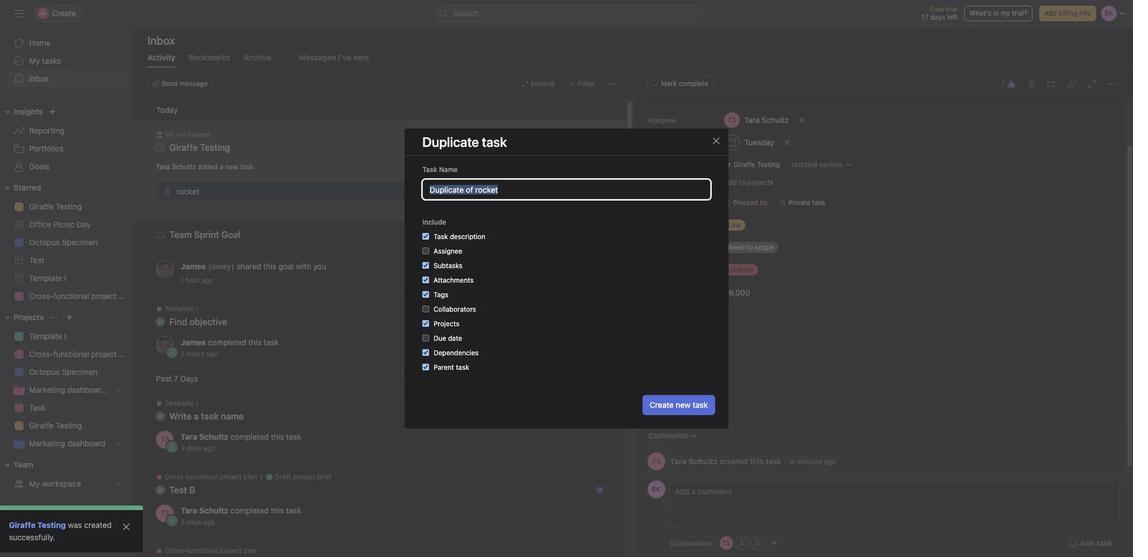 Task type: locate. For each thing, give the bounding box(es) containing it.
1 horizontal spatial add
[[724, 178, 737, 187]]

ts inside main content
[[652, 457, 660, 465]]

marketing inside 'link'
[[29, 385, 65, 394]]

team for team sprint goal
[[169, 230, 192, 240]]

search list box
[[435, 4, 703, 22]]

task right the task description option
[[434, 232, 448, 241]]

0 vertical spatial team
[[169, 230, 192, 240]]

giraffe testing up office picnic day
[[29, 202, 82, 211]]

task inside projects element
[[29, 403, 46, 412]]

0 horizontal spatial my workspace
[[29, 479, 81, 488]]

my inside "link"
[[29, 479, 40, 488]]

ja
[[161, 265, 169, 273], [161, 341, 169, 349]]

completed for ts button under write
[[230, 432, 269, 441]]

2 james link from the top
[[181, 337, 206, 347]]

project inside starred element
[[91, 291, 117, 301]]

add
[[1044, 9, 1057, 17], [724, 178, 737, 187], [661, 391, 674, 399]]

1 inside button
[[1001, 79, 1005, 88]]

create new task
[[650, 400, 708, 410]]

0 vertical spatial a
[[220, 163, 223, 171]]

giraffe testing inside main content
[[733, 160, 780, 169]]

sprint goal
[[194, 230, 240, 240]]

team for team
[[13, 460, 33, 469]]

octopus inside projects element
[[29, 367, 60, 377]]

1 horizontal spatial team
[[169, 230, 192, 240]]

octopus for cross-
[[29, 367, 60, 377]]

0 vertical spatial template i link
[[7, 269, 127, 287]]

template i link
[[7, 269, 127, 287], [7, 327, 127, 345]]

giraffe up to
[[733, 160, 755, 169]]

inbox down my tasks
[[29, 74, 49, 83]]

2 octopus specimen from the top
[[29, 367, 98, 377]]

archive
[[244, 53, 271, 62]]

1 vertical spatial 1
[[181, 276, 184, 284]]

teams element
[[0, 455, 134, 495]]

1 horizontal spatial 1
[[1001, 79, 1005, 88]]

my workspace down marketing dashboard 'link'
[[29, 479, 81, 488]]

test
[[29, 255, 44, 265]]

task left name
[[422, 165, 437, 174]]

octopus specimen up marketing dashboards 'link'
[[29, 367, 98, 377]]

0 vertical spatial octopus specimen
[[29, 237, 98, 247]]

insights
[[13, 107, 43, 116]]

1 vertical spatial octopus
[[29, 367, 60, 377]]

1 vertical spatial james
[[181, 337, 206, 347]]

0 horizontal spatial created
[[84, 520, 112, 530]]

1 specimen from the top
[[62, 237, 98, 247]]

1 inside james (away) shared this goal with you 1 hour ago
[[181, 276, 184, 284]]

add for add billing info
[[1044, 9, 1057, 17]]

1 vertical spatial task
[[434, 232, 448, 241]]

global element
[[0, 27, 134, 94]]

write
[[169, 411, 192, 421]]

template i link down test
[[7, 269, 127, 287]]

cross-functional project plan link down test link
[[7, 287, 134, 305]]

activity link
[[148, 53, 175, 68]]

1 horizontal spatial inbox
[[148, 34, 175, 47]]

0 vertical spatial task
[[422, 165, 437, 174]]

created left the ·
[[719, 456, 748, 466]]

2 marketing from the top
[[29, 439, 65, 448]]

day
[[77, 220, 91, 229]]

1 octopus from the top
[[29, 237, 60, 247]]

rocket dialog
[[634, 49, 1133, 557]]

0 vertical spatial days
[[931, 13, 945, 21]]

0 horizontal spatial add
[[661, 391, 674, 399]]

0 vertical spatial cross-functional project plan link
[[7, 287, 134, 305]]

octopus inside starred element
[[29, 237, 60, 247]]

messages i've sent
[[299, 53, 369, 62]]

my left tasks
[[29, 56, 40, 65]]

0 vertical spatial completed
[[208, 337, 246, 347]]

specimen down day
[[62, 237, 98, 247]]

this
[[263, 261, 277, 271], [248, 337, 262, 347], [271, 432, 284, 441], [750, 456, 763, 466], [271, 506, 284, 515]]

1 vertical spatial octopus specimen
[[29, 367, 98, 377]]

1 vertical spatial ja
[[161, 341, 169, 349]]

ts button down write
[[156, 431, 174, 449]]

template
[[29, 273, 62, 283], [165, 305, 194, 313], [29, 331, 62, 341], [165, 399, 194, 407]]

0 vertical spatial james
[[181, 261, 206, 271]]

giraffe testing link inside main content
[[720, 159, 784, 170]]

completed
[[208, 337, 246, 347], [230, 432, 269, 441], [230, 506, 269, 515]]

2 horizontal spatial add
[[1044, 9, 1057, 17]]

days down test b
[[187, 518, 201, 526]]

1 vertical spatial marketing
[[29, 439, 65, 448]]

0 vertical spatial close image
[[712, 136, 721, 145]]

octopus specimen inside starred element
[[29, 237, 98, 247]]

template up find objective
[[165, 305, 194, 313]]

giraffe down the task link
[[29, 421, 53, 430]]

1 vertical spatial my workspace
[[29, 479, 81, 488]]

template i up write
[[165, 399, 198, 407]]

1 left 'hour'
[[181, 276, 184, 284]]

in
[[993, 9, 999, 17]]

bookmarks link
[[189, 53, 230, 68]]

specimen for functional
[[62, 367, 98, 377]]

1 horizontal spatial a
[[220, 163, 223, 171]]

workspace up tara schultz added a new task
[[176, 130, 210, 139]]

1 ja from the top
[[161, 265, 169, 273]]

main content containing tara schultz
[[634, 49, 1125, 484]]

my inside global element
[[29, 56, 40, 65]]

0 vertical spatial my
[[29, 56, 40, 65]]

giraffe testing link inside starred element
[[7, 198, 127, 216]]

mark
[[661, 79, 677, 88]]

2 specimen from the top
[[62, 367, 98, 377]]

1 cross-functional project plan link from the top
[[7, 287, 134, 305]]

james up 'hour'
[[181, 261, 206, 271]]

template i down projects dropdown button
[[29, 331, 66, 341]]

0 vertical spatial ja
[[161, 265, 169, 273]]

bk
[[652, 485, 661, 493]]

2 vertical spatial completed
[[230, 506, 269, 515]]

1 vertical spatial template i link
[[7, 327, 127, 345]]

1 vertical spatial inbox
[[29, 74, 49, 83]]

my down the team dropdown button
[[29, 479, 40, 488]]

add subtask image
[[1047, 79, 1056, 88]]

name
[[439, 165, 458, 174]]

1 vertical spatial specimen
[[62, 367, 98, 377]]

search button
[[435, 4, 703, 22]]

testing inside starred element
[[56, 202, 82, 211]]

0 horizontal spatial new
[[225, 163, 238, 171]]

0 vertical spatial ja button
[[156, 260, 174, 278]]

octopus for office
[[29, 237, 60, 247]]

1 octopus specimen from the top
[[29, 237, 98, 247]]

2 vertical spatial tara schultz link
[[181, 506, 228, 515]]

1 vertical spatial octopus specimen link
[[7, 363, 127, 381]]

created right was
[[84, 520, 112, 530]]

template down projects dropdown button
[[29, 331, 62, 341]]

task for task name
[[422, 165, 437, 174]]

james
[[181, 261, 206, 271], [181, 337, 206, 347]]

1 horizontal spatial collaborators
[[670, 539, 712, 547]]

template inside projects element
[[29, 331, 62, 341]]

i
[[64, 273, 66, 283], [196, 305, 198, 313], [64, 331, 66, 341], [196, 399, 198, 407]]

remove assignee image
[[798, 117, 805, 123]]

giraffe up 'successfully.'
[[9, 520, 35, 530]]

join task
[[1079, 538, 1112, 548]]

assignee up subtasks
[[434, 247, 462, 255]]

template i down test
[[29, 273, 66, 283]]

subtasks
[[434, 261, 463, 270]]

specimen inside projects element
[[62, 367, 98, 377]]

starred element
[[0, 178, 134, 307]]

cross-functional project plan
[[29, 291, 134, 301], [29, 349, 134, 359], [165, 473, 257, 481], [165, 546, 257, 555]]

Subtasks checkbox
[[422, 262, 429, 269]]

specimen up dashboards
[[62, 367, 98, 377]]

task
[[422, 165, 437, 174], [434, 232, 448, 241], [29, 403, 46, 412]]

today
[[156, 105, 178, 115]]

home
[[29, 38, 50, 47]]

1 vertical spatial workspace
[[42, 479, 81, 488]]

1 vertical spatial team
[[13, 460, 33, 469]]

1 vertical spatial add
[[724, 178, 737, 187]]

task inside 'james completed this task 2 hours ago'
[[264, 337, 279, 347]]

2 vertical spatial add
[[661, 391, 674, 399]]

giraffe inside projects element
[[29, 421, 53, 430]]

2 ja button from the top
[[156, 336, 174, 354]]

a right "added"
[[220, 163, 223, 171]]

giraffe testing down the task link
[[29, 421, 82, 430]]

template inside starred element
[[29, 273, 62, 283]]

james up hours
[[181, 337, 206, 347]]

giraffe testing link up add to projects
[[720, 159, 784, 170]]

specimen inside starred element
[[62, 237, 98, 247]]

add for add to projects
[[724, 178, 737, 187]]

1 horizontal spatial assignee
[[647, 116, 676, 125]]

team inside the team dropdown button
[[13, 460, 33, 469]]

0 horizontal spatial assignee
[[434, 247, 462, 255]]

office picnic day
[[29, 220, 91, 229]]

what's in my trial?
[[969, 9, 1027, 17]]

1 james from the top
[[181, 261, 206, 271]]

2 down write
[[181, 444, 185, 453]]

giraffe testing inside projects element
[[29, 421, 82, 430]]

1 vertical spatial dependencies
[[434, 349, 479, 357]]

add left to
[[724, 178, 737, 187]]

2 octopus specimen link from the top
[[7, 363, 127, 381]]

0 vertical spatial assignee
[[647, 116, 676, 125]]

0 vertical spatial 2
[[181, 350, 185, 358]]

1 vertical spatial assignee
[[434, 247, 462, 255]]

template i
[[29, 273, 66, 283], [165, 305, 198, 313], [29, 331, 66, 341], [165, 399, 198, 407]]

james inside 'james completed this task 2 hours ago'
[[181, 337, 206, 347]]

left
[[947, 13, 958, 21]]

close image up add to projects button
[[712, 136, 721, 145]]

home link
[[7, 34, 127, 52]]

2 octopus from the top
[[29, 367, 60, 377]]

james completed this task 2 hours ago
[[181, 337, 279, 358]]

0 vertical spatial specimen
[[62, 237, 98, 247]]

octopus specimen inside projects element
[[29, 367, 98, 377]]

1 vertical spatial new
[[676, 400, 691, 410]]

cross-functional project plan inside starred element
[[29, 291, 134, 301]]

giraffe testing up projects
[[733, 160, 780, 169]]

giraffe up tara schultz added a new task
[[169, 142, 198, 153]]

created
[[719, 456, 748, 466], [84, 520, 112, 530]]

octopus specimen down 'picnic'
[[29, 237, 98, 247]]

testing up office picnic day link
[[56, 202, 82, 211]]

marketing inside 'link'
[[29, 439, 65, 448]]

1 marketing from the top
[[29, 385, 65, 394]]

cross-
[[29, 291, 53, 301], [29, 349, 53, 359], [165, 473, 186, 481], [165, 546, 186, 555]]

completed for ts button underneath test b
[[230, 506, 269, 515]]

inbox link
[[7, 70, 127, 88]]

marketing up the team dropdown button
[[29, 439, 65, 448]]

1 tara schultz completed this task 2 days ago from the top
[[181, 432, 301, 453]]

octopus specimen link down 'picnic'
[[7, 234, 127, 251]]

workspace down marketing dashboard 'link'
[[42, 479, 81, 488]]

task
[[482, 134, 507, 150], [240, 163, 253, 171], [812, 198, 825, 207], [264, 337, 279, 347], [456, 363, 469, 372], [693, 400, 708, 410], [286, 432, 301, 441], [765, 456, 781, 466], [286, 506, 301, 515], [1097, 538, 1112, 548]]

james inside james (away) shared this goal with you 1 hour ago
[[181, 261, 206, 271]]

free
[[930, 5, 944, 13]]

1 vertical spatial tara schultz link
[[670, 456, 717, 466]]

giraffe up office at the top
[[29, 202, 53, 211]]

1 vertical spatial cross-functional project plan link
[[7, 345, 134, 363]]

octopus up marketing dashboards 'link'
[[29, 367, 60, 377]]

0 horizontal spatial 1
[[181, 276, 184, 284]]

1 vertical spatial james link
[[181, 337, 206, 347]]

0 vertical spatial 1
[[1001, 79, 1005, 88]]

my workspace inside "link"
[[29, 479, 81, 488]]

task down marketing dashboards 'link'
[[29, 403, 46, 412]]

draft project brief
[[275, 473, 331, 481]]

reporting link
[[7, 122, 127, 140]]

7 days
[[174, 374, 198, 383]]

giraffe
[[169, 142, 198, 153], [733, 160, 755, 169], [29, 202, 53, 211], [29, 421, 53, 430], [9, 520, 35, 530]]

inbox up activity
[[148, 34, 175, 47]]

2 tara schultz completed this task 2 days ago from the top
[[181, 506, 301, 526]]

1 horizontal spatial dependencies
[[647, 199, 692, 207]]

free trial 17 days left
[[922, 5, 958, 21]]

2 ja from the top
[[161, 341, 169, 349]]

marketing up the task link
[[29, 385, 65, 394]]

2 vertical spatial task
[[29, 403, 46, 412]]

template down test
[[29, 273, 62, 283]]

1 vertical spatial days
[[187, 444, 201, 453]]

copy task link image
[[1067, 79, 1076, 88]]

new
[[225, 163, 238, 171], [676, 400, 691, 410]]

0 vertical spatial new
[[225, 163, 238, 171]]

dependencies
[[647, 199, 692, 207], [434, 349, 479, 357]]

add up "create"
[[661, 391, 674, 399]]

insights element
[[0, 102, 134, 178]]

2 left hours
[[181, 350, 185, 358]]

None text field
[[422, 179, 711, 199]]

0 vertical spatial marketing
[[29, 385, 65, 394]]

add or remove collaborators image
[[771, 540, 778, 546]]

cross- inside projects element
[[29, 349, 53, 359]]

projects element
[[0, 307, 134, 455]]

1 horizontal spatial created
[[719, 456, 748, 466]]

functional inside projects element
[[53, 349, 89, 359]]

functional
[[53, 291, 89, 301], [53, 349, 89, 359], [186, 473, 218, 481], [186, 546, 218, 555]]

0 vertical spatial created
[[719, 456, 748, 466]]

team
[[169, 230, 192, 240], [13, 460, 33, 469]]

template i link down projects dropdown button
[[7, 327, 127, 345]]

testing up projects
[[757, 160, 780, 169]]

ts
[[161, 435, 169, 444], [652, 457, 660, 465], [161, 509, 169, 517], [722, 539, 730, 547]]

2 inside 'james completed this task 2 hours ago'
[[181, 350, 185, 358]]

octopus specimen link for picnic
[[7, 234, 127, 251]]

1 horizontal spatial new
[[676, 400, 691, 410]]

full screen image
[[1087, 79, 1096, 88]]

octopus specimen link inside starred element
[[7, 234, 127, 251]]

schultz inside main content
[[688, 456, 717, 466]]

days for ts button underneath test b
[[187, 518, 201, 526]]

ts for ts button above bk
[[652, 457, 660, 465]]

i up find objective
[[196, 305, 198, 313]]

this inside 'james completed this task 2 hours ago'
[[248, 337, 262, 347]]

Assignee checkbox
[[422, 248, 429, 254]]

portfolios
[[29, 144, 63, 153]]

my down today
[[165, 130, 174, 139]]

test link
[[7, 251, 127, 269]]

1 button
[[998, 76, 1019, 92]]

i down test link
[[64, 273, 66, 283]]

0 vertical spatial james link
[[181, 261, 206, 271]]

task description
[[434, 232, 485, 241]]

new down add subtask
[[676, 400, 691, 410]]

tara schultz link
[[181, 432, 228, 441], [670, 456, 717, 466], [181, 506, 228, 515]]

close image
[[712, 136, 721, 145], [122, 522, 131, 531]]

ago inside 'james completed this task 2 hours ago'
[[206, 350, 218, 358]]

cross-functional project plan inside projects element
[[29, 349, 134, 359]]

rocket
[[177, 186, 199, 196]]

join task button
[[1061, 533, 1120, 553]]

ja button left hours
[[156, 336, 174, 354]]

octopus specimen link inside projects element
[[7, 363, 127, 381]]

starred button
[[0, 181, 41, 194]]

new right "added"
[[225, 163, 238, 171]]

2 down test b
[[181, 518, 185, 526]]

close image right was
[[122, 522, 131, 531]]

1 horizontal spatial projects
[[434, 320, 459, 328]]

0 vertical spatial tara schultz link
[[181, 432, 228, 441]]

find objective
[[169, 317, 227, 327]]

message
[[179, 79, 208, 88]]

0 vertical spatial tara schultz completed this task 2 days ago
[[181, 432, 301, 453]]

0 vertical spatial add
[[1044, 9, 1057, 17]]

team sprint goal
[[169, 230, 240, 240]]

2 vertical spatial days
[[187, 518, 201, 526]]

inbox inside global element
[[29, 74, 49, 83]]

0 vertical spatial octopus specimen link
[[7, 234, 127, 251]]

projects inside dropdown button
[[13, 312, 44, 322]]

i up marketing dashboards
[[64, 331, 66, 341]]

tara schultz completed this task 2 days ago for ts button under write
[[181, 432, 301, 453]]

james for template
[[181, 337, 206, 347]]

0 horizontal spatial team
[[13, 460, 33, 469]]

tara inside main content
[[670, 456, 686, 466]]

my workspace down today
[[165, 130, 210, 139]]

functional inside starred element
[[53, 291, 89, 301]]

0 vertical spatial workspace
[[176, 130, 210, 139]]

0 vertical spatial dependencies
[[647, 199, 692, 207]]

1 vertical spatial tara schultz completed this task 2 days ago
[[181, 506, 301, 526]]

octopus
[[29, 237, 60, 247], [29, 367, 60, 377]]

ja button left 'hour'
[[156, 260, 174, 278]]

2 cross-functional project plan link from the top
[[7, 345, 134, 363]]

2 vertical spatial my
[[29, 479, 40, 488]]

1 octopus specimen link from the top
[[7, 234, 127, 251]]

octopus specimen link up marketing dashboards
[[7, 363, 127, 381]]

insights button
[[0, 105, 43, 118]]

minutes
[[797, 457, 822, 466]]

add left 'billing'
[[1044, 9, 1057, 17]]

assignee
[[647, 116, 676, 125], [434, 247, 462, 255]]

1 2 from the top
[[181, 350, 185, 358]]

1 vertical spatial collaborators
[[670, 539, 712, 547]]

team up my workspace "link"
[[13, 460, 33, 469]]

0 vertical spatial octopus
[[29, 237, 60, 247]]

james link up 'hour'
[[181, 261, 206, 271]]

task name
[[201, 411, 244, 421]]

cross-functional project plan link up marketing dashboards
[[7, 345, 134, 363]]

1 vertical spatial created
[[84, 520, 112, 530]]

1 vertical spatial ja button
[[156, 336, 174, 354]]

draft
[[275, 473, 291, 481]]

james link up hours
[[181, 337, 206, 347]]

my workspace
[[165, 130, 210, 139], [29, 479, 81, 488]]

0 vertical spatial collaborators
[[434, 305, 476, 313]]

2 vertical spatial 2
[[181, 518, 185, 526]]

tara schultz link for ts button under write
[[181, 432, 228, 441]]

main content
[[634, 49, 1125, 484]]

giraffe inside starred element
[[29, 202, 53, 211]]

marketing
[[29, 385, 65, 394], [29, 439, 65, 448]]

1 vertical spatial completed
[[230, 432, 269, 441]]

2 2 from the top
[[181, 444, 185, 453]]

0 horizontal spatial close image
[[122, 522, 131, 531]]

octopus down office at the top
[[29, 237, 60, 247]]

goal
[[279, 261, 294, 271]]

mark complete button
[[647, 76, 713, 92]]

messages
[[299, 53, 336, 62]]

collaborators inside rocket dialog
[[670, 539, 712, 547]]

ja button
[[156, 260, 174, 278], [156, 336, 174, 354]]

my tasks
[[29, 56, 61, 65]]

assignee down mark
[[647, 116, 676, 125]]

2 james from the top
[[181, 337, 206, 347]]

days down write a task name
[[187, 444, 201, 453]]

testing down the task link
[[56, 421, 82, 430]]

1 horizontal spatial my workspace
[[165, 130, 210, 139]]

days inside free trial 17 days left
[[931, 13, 945, 21]]

task inside "button"
[[693, 400, 708, 410]]

giraffe testing link up "marketing dashboard"
[[7, 417, 127, 435]]

1 left add subtask icon in the top of the page
[[1001, 79, 1005, 88]]

marketing dashboard
[[29, 439, 106, 448]]

0 horizontal spatial projects
[[13, 312, 44, 322]]

0 horizontal spatial workspace
[[42, 479, 81, 488]]

1 vertical spatial a
[[194, 411, 199, 421]]

0 vertical spatial inbox
[[148, 34, 175, 47]]

a right write
[[194, 411, 199, 421]]

days right 17
[[931, 13, 945, 21]]

office picnic day link
[[7, 216, 127, 234]]

marketing dashboard link
[[7, 435, 127, 453]]

0 horizontal spatial inbox
[[29, 74, 49, 83]]

giraffe testing link up 'successfully.'
[[9, 520, 66, 530]]

giraffe testing link up 'picnic'
[[7, 198, 127, 216]]

1 vertical spatial 2
[[181, 444, 185, 453]]

add for add subtask
[[661, 391, 674, 399]]

due date
[[434, 334, 462, 343]]

dependencies inside main content
[[647, 199, 692, 207]]

team left sprint goal
[[169, 230, 192, 240]]



Task type: vqa. For each thing, say whether or not it's contained in the screenshot.
first before from right
no



Task type: describe. For each thing, give the bounding box(es) containing it.
messages i've sent link
[[299, 53, 369, 68]]

successfully.
[[9, 532, 55, 542]]

assignee inside main content
[[647, 116, 676, 125]]

giraffe inside main content
[[733, 160, 755, 169]]

date
[[448, 334, 462, 343]]

days for ts button under write
[[187, 444, 201, 453]]

goals
[[29, 161, 49, 171]]

trial
[[946, 5, 958, 13]]

ja for second ja button from the bottom of the page
[[161, 265, 169, 273]]

search
[[454, 8, 479, 18]]

attachments
[[434, 276, 474, 284]]

(away)
[[208, 261, 234, 271]]

giraffe testing inside starred element
[[29, 202, 82, 211]]

james (away) shared this goal with you 1 hour ago
[[181, 261, 326, 284]]

tara schultz added a new task
[[156, 163, 253, 171]]

expand button
[[517, 76, 560, 92]]

clear due date image
[[784, 139, 790, 146]]

testing up "added"
[[200, 142, 230, 153]]

marketing dashboards
[[29, 385, 110, 394]]

starred
[[13, 183, 41, 192]]

write a task name
[[169, 411, 244, 421]]

activity
[[148, 53, 175, 62]]

giraffe testing up 'successfully.'
[[9, 520, 66, 530]]

giraffe testing link up tara schultz added a new task
[[169, 142, 230, 153]]

join
[[1079, 538, 1095, 548]]

this inside main content
[[750, 456, 763, 466]]

tara schultz link for ts button underneath test b
[[181, 506, 228, 515]]

3 2 from the top
[[181, 518, 185, 526]]

created inside main content
[[719, 456, 748, 466]]

1 ja button from the top
[[156, 260, 174, 278]]

add to projects
[[724, 178, 773, 187]]

tasks
[[42, 56, 61, 65]]

giraffe testing link inside projects element
[[7, 417, 127, 435]]

create new task button
[[642, 395, 715, 415]]

hide sidebar image
[[15, 9, 23, 18]]

testing inside rocket dialog
[[757, 160, 780, 169]]

duplicate task
[[422, 134, 507, 150]]

hours
[[187, 350, 204, 358]]

0 horizontal spatial a
[[194, 411, 199, 421]]

subtask
[[676, 391, 701, 399]]

Tags checkbox
[[422, 291, 429, 298]]

plan inside projects element
[[119, 349, 134, 359]]

task for task
[[29, 403, 46, 412]]

portfolios link
[[7, 140, 127, 158]]

to
[[739, 178, 745, 187]]

tara schultz completed this task 2 days ago for ts button underneath test b
[[181, 506, 301, 526]]

projects
[[747, 178, 773, 187]]

1 horizontal spatial close image
[[712, 136, 721, 145]]

giraffe testing up tara schultz added a new task
[[169, 142, 230, 153]]

main content inside rocket dialog
[[634, 49, 1125, 484]]

task link
[[7, 399, 127, 417]]

was created successfully.
[[9, 520, 112, 542]]

trial?
[[1012, 9, 1027, 17]]

1 template i link from the top
[[7, 269, 127, 287]]

marketing for marketing dashboards
[[29, 385, 65, 394]]

workspace inside my workspace "link"
[[42, 479, 81, 488]]

i inside projects element
[[64, 331, 66, 341]]

testing up invite
[[37, 520, 66, 530]]

Parent task checkbox
[[422, 364, 429, 370]]

create
[[650, 400, 674, 410]]

include
[[422, 218, 446, 226]]

bookmarks
[[189, 53, 230, 62]]

tuesday
[[487, 187, 513, 196]]

info
[[1079, 9, 1091, 17]]

private
[[788, 198, 810, 207]]

ts for ts button to the left of add or remove collaborators icon
[[722, 539, 730, 547]]

Collaborators checkbox
[[422, 306, 429, 312]]

description
[[450, 232, 485, 241]]

testing inside projects element
[[56, 421, 82, 430]]

add subtask button
[[647, 388, 706, 403]]

toggle assignee popover image
[[522, 185, 536, 198]]

with
[[296, 261, 311, 271]]

17
[[922, 13, 929, 21]]

ts button down test b
[[156, 505, 174, 522]]

ago inside james (away) shared this goal with you 1 hour ago
[[202, 276, 214, 284]]

task for task description
[[434, 232, 448, 241]]

Attachments checkbox
[[422, 277, 429, 283]]

add billing info
[[1044, 9, 1091, 17]]

projects button
[[0, 311, 44, 324]]

was
[[68, 520, 82, 530]]

my tasks link
[[7, 52, 127, 70]]

brief
[[317, 473, 331, 481]]

ts for ts button under write
[[161, 435, 169, 444]]

ts button left add or remove collaborators icon
[[719, 536, 733, 550]]

this inside james (away) shared this goal with you 1 hour ago
[[263, 261, 277, 271]]

template i inside starred element
[[29, 273, 66, 283]]

template up write
[[165, 399, 194, 407]]

test b
[[169, 485, 195, 495]]

reporting
[[29, 126, 64, 135]]

parent task
[[434, 363, 469, 372]]

complete
[[679, 79, 708, 88]]

dependencies image
[[163, 187, 172, 196]]

added
[[198, 163, 218, 171]]

Due date checkbox
[[422, 335, 429, 341]]

ago inside tara schultz created this task · 16 minutes ago
[[824, 457, 836, 466]]

marketing for marketing dashboard
[[29, 439, 65, 448]]

i've
[[338, 53, 351, 62]]

Task description checkbox
[[422, 233, 429, 240]]

my for global element on the top of page
[[29, 56, 40, 65]]

invite button
[[11, 532, 59, 553]]

Projects checkbox
[[422, 320, 429, 327]]

past
[[156, 374, 172, 383]]

my for teams element
[[29, 479, 40, 488]]

octopus specimen link for functional
[[7, 363, 127, 381]]

cross- inside starred element
[[29, 291, 53, 301]]

tags
[[434, 291, 448, 299]]

created inside was created successfully.
[[84, 520, 112, 530]]

i up write a task name
[[196, 399, 198, 407]]

goals link
[[7, 158, 127, 175]]

2 template i link from the top
[[7, 327, 127, 345]]

i inside starred element
[[64, 273, 66, 283]]

add billing info button
[[1039, 6, 1096, 21]]

duplicate
[[422, 134, 479, 150]]

add subtask
[[661, 391, 701, 399]]

0 horizontal spatial dependencies
[[434, 349, 479, 357]]

octopus specimen for functional
[[29, 367, 98, 377]]

plan inside starred element
[[119, 291, 134, 301]]

1 vertical spatial close image
[[122, 522, 131, 531]]

ts button up bk
[[647, 453, 665, 470]]

dashboards
[[67, 385, 110, 394]]

1 horizontal spatial workspace
[[176, 130, 210, 139]]

Dependencies checkbox
[[422, 349, 429, 356]]

picnic
[[53, 220, 75, 229]]

dashboard
[[67, 439, 106, 448]]

office
[[29, 220, 51, 229]]

octopus specimen for picnic
[[29, 237, 98, 247]]

send
[[161, 79, 178, 88]]

ja for second ja button
[[161, 341, 169, 349]]

template i up find objective
[[165, 305, 198, 313]]

past 7 days
[[156, 374, 198, 383]]

tara schultz created this task · 16 minutes ago
[[670, 456, 836, 466]]

team button
[[0, 458, 33, 472]]

0 vertical spatial my workspace
[[165, 130, 210, 139]]

james for team
[[181, 261, 206, 271]]

archive link
[[244, 53, 271, 68]]

template i inside projects element
[[29, 331, 66, 341]]

new inside create new task "button"
[[676, 400, 691, 410]]

due
[[434, 334, 446, 343]]

16
[[788, 457, 795, 466]]

send message
[[161, 79, 208, 88]]

tuesday button
[[487, 187, 513, 196]]

completed inside 'james completed this task 2 hours ago'
[[208, 337, 246, 347]]

tara schultz link inside main content
[[670, 456, 717, 466]]

Cost estimate text field
[[719, 282, 853, 302]]

hour
[[186, 276, 200, 284]]

task inside button
[[1097, 538, 1112, 548]]

invite
[[31, 538, 51, 547]]

1 vertical spatial my
[[165, 130, 174, 139]]

specimen for picnic
[[62, 237, 98, 247]]

0 horizontal spatial collaborators
[[434, 305, 476, 313]]

1 james link from the top
[[181, 261, 206, 271]]

ts for ts button underneath test b
[[161, 509, 169, 517]]



